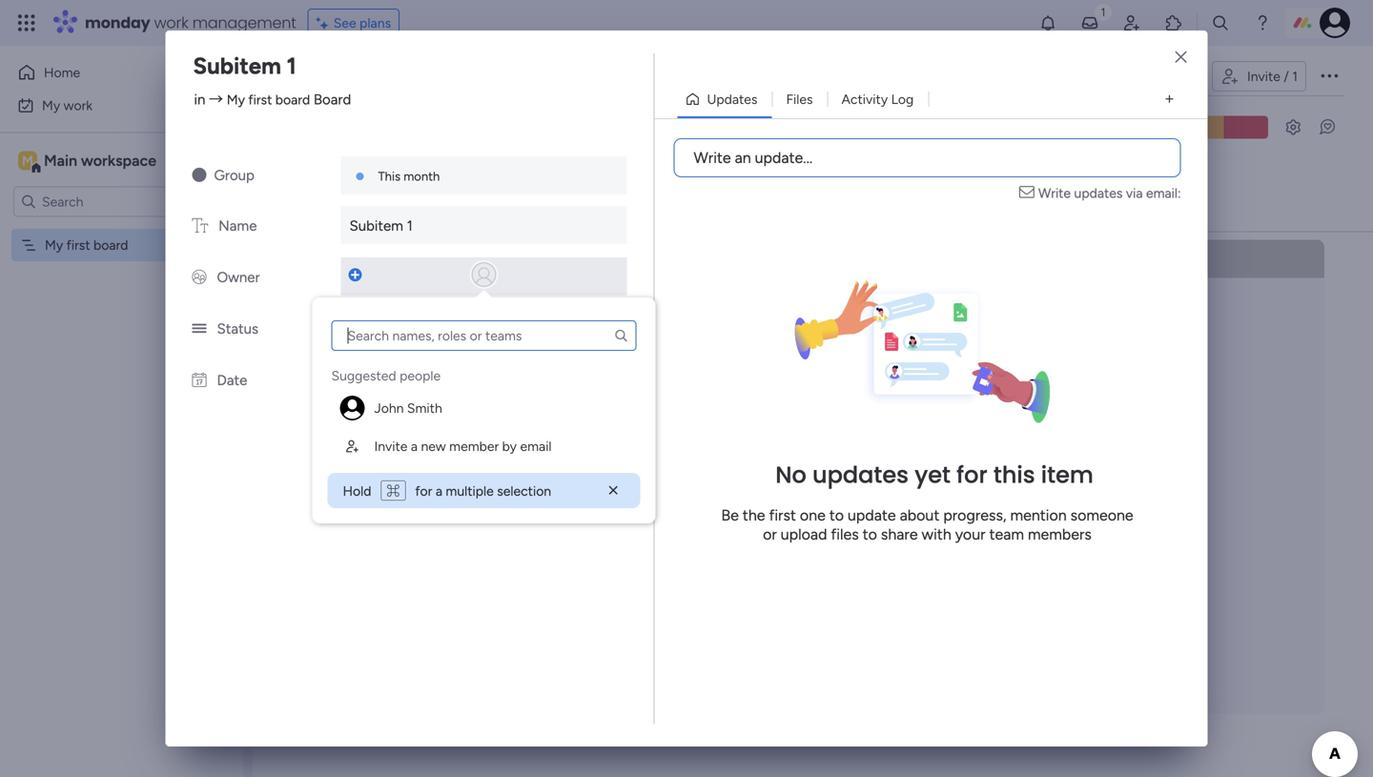 Task type: locate. For each thing, give the bounding box(es) containing it.
1 vertical spatial my first board
[[45, 237, 128, 253]]

subitems right "v2 subtasks column small outline" image
[[325, 382, 378, 397]]

due date right v2 calendar view small outline icon
[[852, 342, 902, 357]]

apps image
[[1164, 13, 1183, 32]]

main workspace
[[44, 152, 156, 170]]

dialog inside no updates yet for this item dialog
[[312, 298, 656, 524]]

date up suggested
[[350, 342, 375, 357]]

list box
[[328, 320, 640, 465]]

17
[[459, 343, 471, 358]]

0 horizontal spatial work
[[64, 97, 93, 113]]

0 vertical spatial work
[[154, 12, 188, 33]]

tree grid containing suggested people
[[331, 359, 637, 465]]

Search in workspace field
[[40, 191, 159, 213]]

about
[[900, 507, 940, 525]]

dialog containing suggested people
[[312, 298, 656, 524]]

nov left 17
[[433, 343, 456, 358]]

add view image
[[1166, 92, 1173, 106]]

1 vertical spatial write
[[1038, 185, 1071, 201]]

via
[[1126, 185, 1143, 201]]

first up or
[[769, 507, 796, 525]]

subitem 1 down this on the left top of page
[[349, 217, 413, 235]]

my work
[[42, 97, 93, 113]]

1 horizontal spatial board
[[275, 92, 310, 108]]

john
[[374, 400, 404, 416]]

2 subitems from the left
[[852, 382, 904, 397]]

a for for
[[436, 483, 442, 499]]

date for nov 17
[[350, 342, 375, 357]]

1 project from the left
[[310, 300, 350, 315]]

my first board link
[[227, 92, 310, 108]]

write an update... button
[[674, 138, 1181, 177]]

0 horizontal spatial invite
[[374, 438, 408, 454]]

a for invite
[[411, 438, 418, 454]]

0 vertical spatial updates
[[1074, 185, 1123, 201]]

invite for invite a new member by email
[[374, 438, 408, 454]]

none search field inside list box
[[331, 320, 637, 351]]

updates up "update"
[[813, 459, 909, 491]]

v2 calendar view small outline image
[[832, 342, 845, 357]]

0 horizontal spatial write
[[694, 149, 731, 167]]

a left new on the bottom left
[[411, 438, 418, 454]]

2 due date from the left
[[588, 342, 639, 357]]

no
[[775, 459, 807, 491]]

write left an
[[694, 149, 731, 167]]

invite members image
[[1122, 13, 1141, 32]]

2 horizontal spatial date
[[877, 342, 902, 357]]

files
[[831, 526, 859, 544]]

1 horizontal spatial subitem
[[349, 217, 403, 235]]

v2 overdue deadline image
[[652, 341, 668, 360]]

0 horizontal spatial subitem
[[193, 52, 281, 80]]

project
[[310, 300, 350, 315], [836, 300, 876, 315]]

0 horizontal spatial updates
[[813, 459, 909, 491]]

work right monday
[[154, 12, 188, 33]]

[object object] element
[[331, 389, 637, 427], [331, 427, 637, 465]]

sort button
[[695, 112, 763, 142]]

for right the yet
[[957, 459, 988, 491]]

[object object] element up for a multiple selection
[[331, 427, 637, 465]]

work inside button
[[64, 97, 93, 113]]

2 date from the left
[[614, 342, 639, 357]]

john smith
[[374, 400, 442, 416]]

first
[[333, 62, 373, 94], [248, 92, 272, 108], [66, 237, 90, 253], [769, 507, 796, 525]]

row group containing / 1
[[283, 240, 1336, 777]]

or
[[763, 526, 777, 544]]

tree grid inside no updates yet for this item dialog
[[331, 359, 637, 465]]

2 horizontal spatial due
[[852, 342, 874, 357]]

first right →
[[248, 92, 272, 108]]

option
[[0, 228, 243, 232]]

0 vertical spatial a
[[411, 438, 418, 454]]

my first board down "plans"
[[295, 62, 447, 94]]

workspace
[[81, 152, 156, 170]]

monday
[[85, 12, 150, 33]]

my
[[295, 62, 327, 94], [227, 92, 245, 108], [42, 97, 60, 113], [45, 237, 63, 253]]

workspace selection element
[[18, 149, 159, 174]]

0 horizontal spatial subitems
[[325, 382, 378, 397]]

1 horizontal spatial a
[[436, 483, 442, 499]]

1 vertical spatial subitem
[[349, 217, 403, 235]]

subitems down 3 at the right
[[852, 382, 904, 397]]

my first board list box
[[0, 225, 243, 519]]

work
[[154, 12, 188, 33], [64, 97, 93, 113]]

1 horizontal spatial work
[[154, 12, 188, 33]]

suggested people
[[331, 368, 441, 384]]

0 horizontal spatial subitem 1
[[193, 52, 296, 80]]

board left board
[[275, 92, 310, 108]]

1 horizontal spatial my first board
[[295, 62, 447, 94]]

upload
[[781, 526, 827, 544]]

v2 calendar view small outline image up "v2 subtasks column small outline" image
[[306, 342, 319, 357]]

board down search in workspace field
[[94, 237, 128, 253]]

2 project from the left
[[836, 300, 876, 315]]

by
[[502, 438, 517, 454]]

dialog
[[312, 298, 656, 524]]

1 horizontal spatial v2 calendar view small outline image
[[569, 342, 582, 357]]

3 due from the left
[[852, 342, 874, 357]]

my first board
[[295, 62, 447, 94], [45, 237, 128, 253]]

write inside button
[[694, 149, 731, 167]]

1 horizontal spatial invite
[[1247, 68, 1281, 84]]

tree grid
[[331, 359, 637, 465]]

board down "plans"
[[379, 62, 447, 94]]

0 horizontal spatial due date
[[325, 342, 375, 357]]

date for nov 18
[[877, 342, 902, 357]]

1 horizontal spatial subitem 1
[[349, 217, 413, 235]]

1 inside invite / 1 button
[[1292, 68, 1298, 84]]

alert containing hold
[[328, 473, 640, 508]]

2 [object object] element from the top
[[331, 427, 637, 465]]

invite
[[1247, 68, 1281, 84], [374, 438, 408, 454]]

row group
[[283, 240, 1336, 777]]

0 horizontal spatial date
[[350, 342, 375, 357]]

0 vertical spatial my first board
[[295, 62, 447, 94]]

1 vertical spatial to
[[863, 526, 877, 544]]

write left via
[[1038, 185, 1071, 201]]

v2 calendar view small outline image
[[306, 342, 319, 357], [569, 342, 582, 357]]

1 vertical spatial invite
[[374, 438, 408, 454]]

0 horizontal spatial my first board
[[45, 237, 128, 253]]

inbox image
[[1080, 13, 1100, 32]]

due
[[325, 342, 347, 357], [588, 342, 611, 357], [852, 342, 874, 357]]

0 vertical spatial to
[[829, 507, 844, 525]]

a inside alert
[[436, 483, 442, 499]]

1 v2 calendar view small outline image from the left
[[306, 342, 319, 357]]

member
[[449, 438, 499, 454]]

1 due from the left
[[325, 342, 347, 357]]

nov left 18
[[959, 343, 982, 358]]

suggested
[[331, 368, 396, 384]]

for a multiple selection
[[412, 483, 551, 499]]

see plans
[[333, 15, 391, 31]]

3 due date from the left
[[852, 342, 902, 357]]

updates left via
[[1074, 185, 1123, 201]]

due up suggested
[[325, 342, 347, 357]]

activity log
[[842, 91, 914, 107]]

subitem 1 up the my first board link
[[193, 52, 296, 80]]

subitem 1
[[193, 52, 296, 80], [349, 217, 413, 235]]

2 v2 calendar view small outline image from the left
[[569, 342, 582, 357]]

project left 3 at the right
[[836, 300, 876, 315]]

1 nov from the left
[[433, 343, 456, 358]]

project for project 3
[[836, 300, 876, 315]]

this
[[994, 459, 1035, 491]]

1 vertical spatial work
[[64, 97, 93, 113]]

0 vertical spatial write
[[694, 149, 731, 167]]

0 horizontal spatial a
[[411, 438, 418, 454]]

for
[[957, 459, 988, 491], [415, 483, 432, 499]]

be
[[721, 507, 739, 525]]

v2 calendar view small outline image left the search icon
[[569, 342, 582, 357]]

suggested people row
[[331, 359, 441, 385]]

0 horizontal spatial due
[[325, 342, 347, 357]]

date down 3 at the right
[[877, 342, 902, 357]]

2 horizontal spatial board
[[379, 62, 447, 94]]

1 horizontal spatial write
[[1038, 185, 1071, 201]]

name
[[219, 217, 257, 235]]

1 horizontal spatial to
[[863, 526, 877, 544]]

work down home
[[64, 97, 93, 113]]

your
[[955, 526, 986, 544]]

due date up suggested
[[325, 342, 375, 357]]

dapulse date column image
[[192, 372, 206, 389]]

0 vertical spatial invite
[[1247, 68, 1281, 84]]

members
[[1028, 526, 1092, 544]]

1 vertical spatial updates
[[813, 459, 909, 491]]

1 horizontal spatial due date
[[588, 342, 639, 357]]

2 horizontal spatial /
[[1284, 68, 1289, 84]]

my first board down search in workspace field
[[45, 237, 128, 253]]

1 horizontal spatial nov
[[959, 343, 982, 358]]

updates for no
[[813, 459, 909, 491]]

[object object] element containing john smith
[[331, 389, 637, 427]]

/
[[1284, 68, 1289, 84], [335, 250, 341, 268], [653, 250, 659, 268]]

alert
[[328, 473, 640, 508]]

0 horizontal spatial nov
[[433, 343, 456, 358]]

to down "update"
[[863, 526, 877, 544]]

0 horizontal spatial board
[[94, 237, 128, 253]]

for right ⌘
[[415, 483, 432, 499]]

project for project 2
[[310, 300, 350, 315]]

my inside button
[[42, 97, 60, 113]]

write for write updates via email:
[[1038, 185, 1071, 201]]

subitem up →
[[193, 52, 281, 80]]

my inside in → my first board board
[[227, 92, 245, 108]]

a inside [object object] element
[[411, 438, 418, 454]]

v2 subitems open image
[[969, 383, 982, 398]]

workspace image
[[18, 150, 37, 171]]

1 date from the left
[[350, 342, 375, 357]]

1 vertical spatial a
[[436, 483, 442, 499]]

1 horizontal spatial project
[[836, 300, 876, 315]]

updates
[[1074, 185, 1123, 201], [813, 459, 909, 491]]

0 horizontal spatial project
[[310, 300, 350, 315]]

first down search in workspace field
[[66, 237, 90, 253]]

close image
[[1175, 51, 1187, 64]]

1 [object object] element from the top
[[331, 389, 637, 427]]

1 horizontal spatial subitems
[[852, 382, 904, 397]]

[object object] element up member
[[331, 389, 637, 427]]

2 horizontal spatial due date
[[852, 342, 902, 357]]

1 due date from the left
[[325, 342, 375, 357]]

subitem
[[193, 52, 281, 80], [349, 217, 403, 235]]

invite down help icon
[[1247, 68, 1281, 84]]

due right v2 calendar view small outline icon
[[852, 342, 874, 357]]

log
[[891, 91, 914, 107]]

None search field
[[331, 320, 637, 351]]

board inside list box
[[94, 237, 128, 253]]

1 horizontal spatial date
[[614, 342, 639, 357]]

nov for nov 18
[[959, 343, 982, 358]]

list box containing suggested people
[[328, 320, 640, 465]]

nov
[[433, 343, 456, 358], [959, 343, 982, 358]]

1 horizontal spatial due
[[588, 342, 611, 357]]

1 subitems from the left
[[325, 382, 378, 397]]

18
[[985, 343, 998, 358]]

3 date from the left
[[877, 342, 902, 357]]

my inside list box
[[45, 237, 63, 253]]

[object object] element containing invite a new member by email
[[331, 427, 637, 465]]

/ inside invite / 1 button
[[1284, 68, 1289, 84]]

v2 multiple person column image
[[192, 269, 206, 286]]

date left v2 overdue deadline icon
[[614, 342, 639, 357]]

0 horizontal spatial v2 calendar view small outline image
[[306, 342, 319, 357]]

date
[[350, 342, 375, 357], [614, 342, 639, 357], [877, 342, 902, 357]]

1 vertical spatial subitem 1
[[349, 217, 413, 235]]

first down see plans 'button'
[[333, 62, 373, 94]]

invite inside invite / 1 button
[[1247, 68, 1281, 84]]

project left the 2
[[310, 300, 350, 315]]

due date
[[325, 342, 375, 357], [588, 342, 639, 357], [852, 342, 902, 357]]

be the first one to update about progress, mention someone or upload files to share with your team members
[[721, 507, 1134, 544]]

1 horizontal spatial updates
[[1074, 185, 1123, 201]]

files
[[786, 91, 813, 107]]

yet
[[915, 459, 951, 491]]

filter button
[[599, 112, 689, 142]]

due left the search icon
[[588, 342, 611, 357]]

date inside due date list box
[[614, 342, 639, 357]]

write updates via email:
[[1038, 185, 1181, 201]]

1 horizontal spatial /
[[653, 250, 659, 268]]

a left multiple
[[436, 483, 442, 499]]

board
[[379, 62, 447, 94], [275, 92, 310, 108], [94, 237, 128, 253]]

2 due from the left
[[588, 342, 611, 357]]

due date left v2 overdue deadline icon
[[588, 342, 639, 357]]

invite down john
[[374, 438, 408, 454]]

invite inside [object object] element
[[374, 438, 408, 454]]

dapulse text column image
[[192, 217, 208, 235]]

first inside in → my first board board
[[248, 92, 272, 108]]

subitem up / 1
[[349, 217, 403, 235]]

2 nov from the left
[[959, 343, 982, 358]]

to up files
[[829, 507, 844, 525]]



Task type: describe. For each thing, give the bounding box(es) containing it.
My first board field
[[290, 62, 451, 94]]

my work button
[[11, 90, 205, 121]]

write an update...
[[694, 149, 813, 167]]

it
[[640, 250, 649, 268]]

work for my
[[64, 97, 93, 113]]

arrow down image
[[666, 116, 689, 139]]

home button
[[11, 57, 205, 88]]

board inside in → my first board board
[[275, 92, 310, 108]]

multiple
[[446, 483, 494, 499]]

email
[[520, 438, 552, 454]]

select product image
[[17, 13, 36, 32]]

0 horizontal spatial /
[[335, 250, 341, 268]]

activity log button
[[827, 84, 928, 114]]

0 horizontal spatial for
[[415, 483, 432, 499]]

0 horizontal spatial to
[[829, 507, 844, 525]]

filter
[[630, 119, 660, 135]]

invite / 1
[[1247, 68, 1298, 84]]

an
[[735, 149, 751, 167]]

invite / 1 button
[[1212, 61, 1306, 92]]

due for nov 18
[[852, 342, 874, 357]]

monday work management
[[85, 12, 296, 33]]

Search for content search field
[[331, 320, 637, 351]]

updates for write
[[1074, 185, 1123, 201]]

v2 calendar view small outline image inside due date list box
[[569, 342, 582, 357]]

board inside field
[[379, 62, 447, 94]]

updates button
[[678, 84, 772, 114]]

due date inside list box
[[588, 342, 639, 357]]

files button
[[772, 84, 827, 114]]

project 3
[[836, 300, 886, 315]]

due date for nov 18
[[852, 342, 902, 357]]

new
[[421, 438, 446, 454]]

v2 done deadline image
[[389, 341, 404, 360]]

3
[[879, 300, 886, 315]]

my first board inside list box
[[45, 237, 128, 253]]

due inside list box
[[588, 342, 611, 357]]

m
[[22, 153, 33, 169]]

alert inside no updates yet for this item dialog
[[328, 473, 640, 508]]

hold
[[343, 483, 375, 499]]

nov 17
[[433, 343, 471, 358]]

2
[[353, 300, 360, 315]]

someone
[[1071, 507, 1134, 525]]

first inside be the first one to update about progress, mention someone or upload files to share with your team members
[[769, 507, 796, 525]]

home
[[44, 64, 80, 81]]

close image
[[604, 481, 623, 500]]

nov 18
[[959, 343, 998, 358]]

project 2
[[310, 300, 360, 315]]

progress,
[[943, 507, 1007, 525]]

first inside list box
[[66, 237, 90, 253]]

notifications image
[[1038, 13, 1058, 32]]

v2 sun image
[[192, 167, 206, 184]]

people
[[400, 368, 441, 384]]

invite for invite / 1
[[1247, 68, 1281, 84]]

invite a new member by email
[[374, 438, 552, 454]]

share
[[881, 526, 918, 544]]

owner
[[217, 269, 260, 286]]

see
[[333, 15, 356, 31]]

due date list box
[[562, 282, 787, 471]]

→
[[209, 91, 223, 108]]

search everything image
[[1211, 13, 1230, 32]]

update
[[848, 507, 896, 525]]

v2 status image
[[192, 320, 206, 338]]

smith
[[407, 400, 442, 416]]

selection
[[497, 483, 551, 499]]

my first board inside field
[[295, 62, 447, 94]]

help image
[[1253, 13, 1272, 32]]

on
[[619, 250, 636, 268]]

nov for nov 17
[[433, 343, 456, 358]]

1 image
[[1095, 1, 1112, 22]]

my inside field
[[295, 62, 327, 94]]

john smith image
[[1320, 8, 1350, 38]]

this month
[[378, 169, 440, 184]]

sort
[[726, 119, 751, 135]]

⌘
[[387, 483, 400, 499]]

with
[[922, 526, 951, 544]]

no updates yet for this item
[[775, 459, 1094, 491]]

v2 subtasks column small outline image
[[306, 382, 319, 397]]

no updates yet for this item dialog
[[0, 0, 1373, 777]]

month
[[404, 169, 440, 184]]

plans
[[360, 15, 391, 31]]

dapulse addbtn image
[[349, 269, 360, 280]]

update...
[[755, 149, 813, 167]]

1 horizontal spatial for
[[957, 459, 988, 491]]

0 vertical spatial subitem
[[193, 52, 281, 80]]

see plans button
[[308, 9, 400, 37]]

status
[[217, 320, 258, 338]]

activity
[[842, 91, 888, 107]]

envelope o image
[[1019, 183, 1038, 203]]

this
[[378, 169, 401, 184]]

one
[[800, 507, 826, 525]]

/ 1
[[335, 250, 351, 268]]

write for write an update...
[[694, 149, 731, 167]]

group
[[214, 167, 255, 184]]

list box inside no updates yet for this item dialog
[[328, 320, 640, 465]]

item
[[1041, 459, 1094, 491]]

team
[[989, 526, 1024, 544]]

main
[[44, 152, 77, 170]]

management
[[192, 12, 296, 33]]

date
[[217, 372, 247, 389]]

search image
[[614, 328, 629, 343]]

work for monday
[[154, 12, 188, 33]]

board
[[314, 91, 351, 108]]

updates
[[707, 91, 758, 107]]

due date for nov 17
[[325, 342, 375, 357]]

email:
[[1146, 185, 1181, 201]]

in
[[194, 91, 205, 108]]

working
[[558, 250, 615, 268]]

0 vertical spatial subitem 1
[[193, 52, 296, 80]]

the
[[743, 507, 765, 525]]

working on it / 1
[[558, 250, 669, 268]]

due for nov 17
[[325, 342, 347, 357]]

in → my first board board
[[194, 91, 351, 108]]

first inside field
[[333, 62, 373, 94]]

mention
[[1010, 507, 1067, 525]]



Task type: vqa. For each thing, say whether or not it's contained in the screenshot.
33.3% corresponding to Stuck : 33.3%
no



